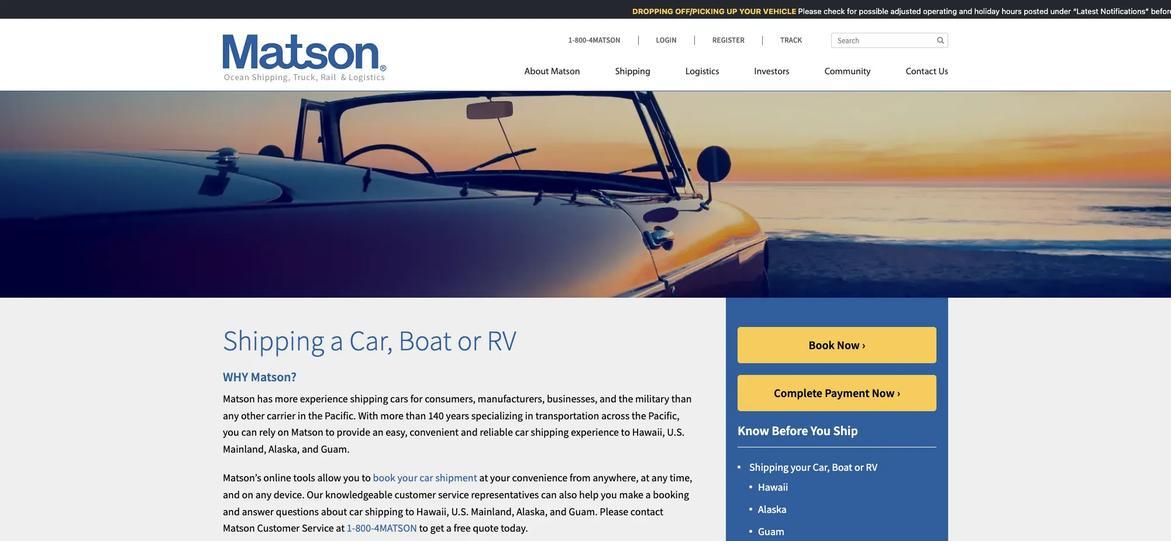 Task type: vqa. For each thing, say whether or not it's contained in the screenshot.
DANIEL
no



Task type: describe. For each thing, give the bounding box(es) containing it.
contact us
[[906, 67, 948, 77]]

us
[[938, 67, 948, 77]]

representatives
[[471, 488, 539, 501]]

logistics link
[[668, 61, 737, 85]]

vehicle
[[759, 6, 792, 16]]

at your convenience from anywhere, at any time, and on any device. our knowledgeable customer service representatives can also help you make a booking and answer questions about car shipping to hawaii, u.s. mainland, alaska, and guam. please contact matson customer service at
[[223, 471, 692, 535]]

dropping off/picking up your vehicle please check for possible adjusted operating and holiday hours posted under "latest notifications" before 
[[628, 6, 1171, 16]]

about matson
[[524, 67, 580, 77]]

service
[[438, 488, 469, 501]]

and down matson's
[[223, 488, 240, 501]]

your
[[735, 6, 757, 16]]

to left book
[[362, 471, 371, 484]]

operating
[[919, 6, 953, 16]]

guam
[[758, 524, 784, 538]]

reliable
[[480, 425, 513, 439]]

pacific,
[[648, 409, 679, 422]]

0 vertical spatial please
[[794, 6, 817, 16]]

any inside matson has more experience shipping cars for consumers, manufacturers, businesses, and the military than any other carrier in the pacific. with more than 140 years specializing in transportation across the pacific, you can rely on matson to provide an easy, convenient and reliable car shipping experience to hawaii, u.s. mainland, alaska, and guam.
[[223, 409, 239, 422]]

rv for shipping your car, boat or rv
[[866, 460, 877, 474]]

guam. inside matson has more experience shipping cars for consumers, manufacturers, businesses, and the military than any other carrier in the pacific. with more than 140 years specializing in transportation across the pacific, you can rely on matson to provide an easy, convenient and reliable car shipping experience to hawaii, u.s. mainland, alaska, and guam.
[[321, 442, 350, 456]]

1-800-4matson
[[568, 35, 620, 45]]

complete
[[774, 385, 822, 400]]

login link
[[638, 35, 694, 45]]

shipping your car, boat or rv
[[749, 460, 877, 474]]

mainland, inside at your convenience from anywhere, at any time, and on any device. our knowledgeable customer service representatives can also help you make a booking and answer questions about car shipping to hawaii, u.s. mainland, alaska, and guam. please contact matson customer service at
[[471, 505, 514, 518]]

investors link
[[737, 61, 807, 85]]

matson?
[[251, 369, 297, 385]]

notifications"
[[1096, 6, 1145, 16]]

0 vertical spatial shipping
[[350, 392, 388, 405]]

register link
[[694, 35, 762, 45]]

1 horizontal spatial experience
[[571, 425, 619, 439]]

contact
[[906, 67, 936, 77]]

knowledgeable
[[325, 488, 392, 501]]

register
[[712, 35, 745, 45]]

1 horizontal spatial car
[[420, 471, 433, 484]]

1- for 1-800-4matson to get a free quote today.
[[347, 521, 355, 535]]

shipping for shipping a car, boat or rv
[[223, 323, 324, 358]]

contact
[[630, 505, 663, 518]]

4matson for 1-800-4matson
[[589, 35, 620, 45]]

with
[[358, 409, 378, 422]]

other
[[241, 409, 265, 422]]

holiday
[[970, 6, 995, 16]]

dropping
[[628, 6, 669, 16]]

about matson link
[[524, 61, 598, 85]]

questions
[[276, 505, 319, 518]]

u.s. inside matson has more experience shipping cars for consumers, manufacturers, businesses, and the military than any other carrier in the pacific. with more than 140 years specializing in transportation across the pacific, you can rely on matson to provide an easy, convenient and reliable car shipping experience to hawaii, u.s. mainland, alaska, and guam.
[[667, 425, 685, 439]]

to down across
[[621, 425, 630, 439]]

hawaii, inside at your convenience from anywhere, at any time, and on any device. our knowledgeable customer service representatives can also help you make a booking and answer questions about car shipping to hawaii, u.s. mainland, alaska, and guam. please contact matson customer service at
[[416, 505, 449, 518]]

manufacturers,
[[478, 392, 545, 405]]

customer
[[394, 488, 436, 501]]

2 vertical spatial any
[[255, 488, 271, 501]]

logistics
[[685, 67, 719, 77]]

easy,
[[386, 425, 408, 439]]

book your car shipment link
[[373, 471, 477, 484]]

free
[[454, 521, 471, 535]]

pacific.
[[325, 409, 356, 422]]

for inside matson has more experience shipping cars for consumers, manufacturers, businesses, and the military than any other carrier in the pacific. with more than 140 years specializing in transportation across the pacific, you can rely on matson to provide an easy, convenient and reliable car shipping experience to hawaii, u.s. mainland, alaska, and guam.
[[410, 392, 423, 405]]

on inside matson has more experience shipping cars for consumers, manufacturers, businesses, and the military than any other carrier in the pacific. with more than 140 years specializing in transportation across the pacific, you can rely on matson to provide an easy, convenient and reliable car shipping experience to hawaii, u.s. mainland, alaska, and guam.
[[278, 425, 289, 439]]

matson has more experience shipping cars for consumers, manufacturers, businesses, and the military than any other carrier in the pacific. with more than 140 years specializing in transportation across the pacific, you can rely on matson to provide an easy, convenient and reliable car shipping experience to hawaii, u.s. mainland, alaska, and guam.
[[223, 392, 692, 456]]

provide
[[337, 425, 370, 439]]

know before you ship section
[[711, 298, 963, 541]]

about
[[524, 67, 549, 77]]

0 horizontal spatial a
[[330, 323, 344, 358]]

1 vertical spatial now ›
[[872, 385, 900, 400]]

book now › link
[[738, 327, 936, 363]]

shipment
[[435, 471, 477, 484]]

check
[[819, 6, 841, 16]]

matson inside top menu navigation
[[551, 67, 580, 77]]

investors
[[754, 67, 789, 77]]

get
[[430, 521, 444, 535]]

shipping your car, boat or rv link
[[749, 460, 877, 474]]

complete payment now ›
[[774, 385, 900, 400]]

know
[[738, 422, 769, 439]]

tools
[[293, 471, 315, 484]]

adjusted
[[886, 6, 917, 16]]

boat for your
[[832, 460, 852, 474]]

1-800-4matson to get a free quote today.
[[347, 521, 528, 535]]

book
[[809, 337, 835, 352]]

boat for a
[[399, 323, 452, 358]]

today.
[[501, 521, 528, 535]]

payment
[[825, 385, 869, 400]]

why
[[223, 369, 248, 385]]

contact us link
[[888, 61, 948, 85]]

car inside at your convenience from anywhere, at any time, and on any device. our knowledgeable customer service representatives can also help you make a booking and answer questions about car shipping to hawaii, u.s. mainland, alaska, and guam. please contact matson customer service at
[[349, 505, 363, 518]]

shipping inside at your convenience from anywhere, at any time, and on any device. our knowledgeable customer service representatives can also help you make a booking and answer questions about car shipping to hawaii, u.s. mainland, alaska, and guam. please contact matson customer service at
[[365, 505, 403, 518]]

answer
[[242, 505, 274, 518]]

1 horizontal spatial for
[[843, 6, 852, 16]]

online
[[263, 471, 291, 484]]

hours
[[997, 6, 1017, 16]]

businesses,
[[547, 392, 597, 405]]

before
[[1147, 6, 1170, 16]]

consumers,
[[425, 392, 476, 405]]

0 horizontal spatial at
[[336, 521, 345, 535]]

the down military
[[632, 409, 646, 422]]

can inside at your convenience from anywhere, at any time, and on any device. our knowledgeable customer service representatives can also help you make a booking and answer questions about car shipping to hawaii, u.s. mainland, alaska, and guam. please contact matson customer service at
[[541, 488, 557, 501]]

book now ›
[[809, 337, 865, 352]]

alaska, inside matson has more experience shipping cars for consumers, manufacturers, businesses, and the military than any other carrier in the pacific. with more than 140 years specializing in transportation across the pacific, you can rely on matson to provide an easy, convenient and reliable car shipping experience to hawaii, u.s. mainland, alaska, and guam.
[[268, 442, 300, 456]]

service
[[302, 521, 334, 535]]

community link
[[807, 61, 888, 85]]

why matson?
[[223, 369, 297, 385]]

car, for a
[[349, 323, 393, 358]]

ship
[[833, 422, 858, 439]]

on inside at your convenience from anywhere, at any time, and on any device. our knowledgeable customer service representatives can also help you make a booking and answer questions about car shipping to hawaii, u.s. mainland, alaska, and guam. please contact matson customer service at
[[242, 488, 253, 501]]

0 vertical spatial than
[[671, 392, 692, 405]]

0 vertical spatial now ›
[[837, 337, 865, 352]]

alaska
[[758, 502, 787, 516]]

make
[[619, 488, 643, 501]]

hawaii link
[[758, 480, 788, 494]]

you inside at your convenience from anywhere, at any time, and on any device. our knowledgeable customer service representatives can also help you make a booking and answer questions about car shipping to hawaii, u.s. mainland, alaska, and guam. please contact matson customer service at
[[601, 488, 617, 501]]

800- for 1-800-4matson
[[575, 35, 589, 45]]



Task type: locate. For each thing, give the bounding box(es) containing it.
and left holiday
[[955, 6, 968, 16]]

cars
[[390, 392, 408, 405]]

at up make
[[641, 471, 649, 484]]

customer
[[257, 521, 300, 535]]

shipping inside shipping link
[[615, 67, 650, 77]]

you up knowledgeable
[[343, 471, 360, 484]]

you left rely
[[223, 425, 239, 439]]

0 vertical spatial 1-800-4matson link
[[568, 35, 638, 45]]

our
[[307, 488, 323, 501]]

your
[[791, 460, 811, 474], [397, 471, 417, 484], [490, 471, 510, 484]]

search image
[[937, 36, 944, 44]]

1- down about
[[347, 521, 355, 535]]

can left also
[[541, 488, 557, 501]]

please inside at your convenience from anywhere, at any time, and on any device. our knowledgeable customer service representatives can also help you make a booking and answer questions about car shipping to hawaii, u.s. mainland, alaska, and guam. please contact matson customer service at
[[600, 505, 628, 518]]

car, for your
[[813, 460, 830, 474]]

0 vertical spatial any
[[223, 409, 239, 422]]

1 vertical spatial mainland,
[[471, 505, 514, 518]]

4matson up shipping link
[[589, 35, 620, 45]]

the up across
[[619, 392, 633, 405]]

at up representatives
[[479, 471, 488, 484]]

4matson for 1-800-4matson to get a free quote today.
[[374, 521, 417, 535]]

u.s. up 'free'
[[451, 505, 469, 518]]

2 vertical spatial a
[[446, 521, 452, 535]]

1- up about matson link
[[568, 35, 575, 45]]

1 horizontal spatial you
[[343, 471, 360, 484]]

rv for shipping a car, boat or rv
[[487, 323, 516, 358]]

your inside at your convenience from anywhere, at any time, and on any device. our knowledgeable customer service representatives can also help you make a booking and answer questions about car shipping to hawaii, u.s. mainland, alaska, and guam. please contact matson customer service at
[[490, 471, 510, 484]]

0 horizontal spatial in
[[298, 409, 306, 422]]

login
[[656, 35, 677, 45]]

Search search field
[[831, 33, 948, 48]]

convenient
[[410, 425, 459, 439]]

know before you ship
[[738, 422, 858, 439]]

0 horizontal spatial or
[[457, 323, 481, 358]]

shipping inside the 'know before you ship' section
[[749, 460, 789, 474]]

0 vertical spatial for
[[843, 6, 852, 16]]

1 vertical spatial 1-
[[347, 521, 355, 535]]

0 horizontal spatial boat
[[399, 323, 452, 358]]

0 horizontal spatial rv
[[487, 323, 516, 358]]

shipping
[[350, 392, 388, 405], [531, 425, 569, 439], [365, 505, 403, 518]]

1 vertical spatial car,
[[813, 460, 830, 474]]

1 horizontal spatial or
[[854, 460, 864, 474]]

1-800-4matson link
[[568, 35, 638, 45], [347, 521, 417, 535]]

2 horizontal spatial car
[[515, 425, 529, 439]]

can inside matson has more experience shipping cars for consumers, manufacturers, businesses, and the military than any other carrier in the pacific. with more than 140 years specializing in transportation across the pacific, you can rely on matson to provide an easy, convenient and reliable car shipping experience to hawaii, u.s. mainland, alaska, and guam.
[[241, 425, 257, 439]]

more up carrier
[[275, 392, 298, 405]]

off/picking
[[671, 6, 720, 16]]

"latest
[[1069, 6, 1094, 16]]

0 vertical spatial more
[[275, 392, 298, 405]]

and
[[955, 6, 968, 16], [600, 392, 616, 405], [461, 425, 478, 439], [302, 442, 319, 456], [223, 488, 240, 501], [223, 505, 240, 518], [550, 505, 567, 518]]

also
[[559, 488, 577, 501]]

hawaii, inside matson has more experience shipping cars for consumers, manufacturers, businesses, and the military than any other carrier in the pacific. with more than 140 years specializing in transportation across the pacific, you can rely on matson to provide an easy, convenient and reliable car shipping experience to hawaii, u.s. mainland, alaska, and guam.
[[632, 425, 665, 439]]

than left 140
[[406, 409, 426, 422]]

has
[[257, 392, 273, 405]]

and left answer
[[223, 505, 240, 518]]

0 horizontal spatial 4matson
[[374, 521, 417, 535]]

and down also
[[550, 505, 567, 518]]

help
[[579, 488, 599, 501]]

shipping link
[[598, 61, 668, 85]]

at down about
[[336, 521, 345, 535]]

matson inside at your convenience from anywhere, at any time, and on any device. our knowledgeable customer service representatives can also help you make a booking and answer questions about car shipping to hawaii, u.s. mainland, alaska, and guam. please contact matson customer service at
[[223, 521, 255, 535]]

1 vertical spatial guam.
[[569, 505, 598, 518]]

for right cars
[[410, 392, 423, 405]]

shipping a car, boat or rv
[[223, 323, 516, 358]]

1-
[[568, 35, 575, 45], [347, 521, 355, 535]]

1 horizontal spatial at
[[479, 471, 488, 484]]

1 in from the left
[[298, 409, 306, 422]]

1 horizontal spatial 4matson
[[589, 35, 620, 45]]

1-800-4matson link down knowledgeable
[[347, 521, 417, 535]]

from
[[570, 471, 591, 484]]

any up answer
[[255, 488, 271, 501]]

0 horizontal spatial u.s.
[[451, 505, 469, 518]]

1 horizontal spatial a
[[446, 521, 452, 535]]

matson's
[[223, 471, 261, 484]]

2 vertical spatial car
[[349, 505, 363, 518]]

your up representatives
[[490, 471, 510, 484]]

0 horizontal spatial your
[[397, 471, 417, 484]]

now › right book
[[837, 337, 865, 352]]

or for shipping a car, boat or rv
[[457, 323, 481, 358]]

0 vertical spatial you
[[223, 425, 239, 439]]

0 vertical spatial shipping
[[615, 67, 650, 77]]

0 horizontal spatial car,
[[349, 323, 393, 358]]

1 vertical spatial 1-800-4matson link
[[347, 521, 417, 535]]

alaska, up today. in the left of the page
[[516, 505, 548, 518]]

banner image
[[0, 73, 1171, 298]]

to inside at your convenience from anywhere, at any time, and on any device. our knowledgeable customer service representatives can also help you make a booking and answer questions about car shipping to hawaii, u.s. mainland, alaska, and guam. please contact matson customer service at
[[405, 505, 414, 518]]

0 vertical spatial mainland,
[[223, 442, 266, 456]]

0 vertical spatial alaska,
[[268, 442, 300, 456]]

1 vertical spatial 800-
[[355, 521, 374, 535]]

shipping for shipping your car, boat or rv
[[749, 460, 789, 474]]

0 vertical spatial or
[[457, 323, 481, 358]]

0 horizontal spatial 1-
[[347, 521, 355, 535]]

hawaii, up the get
[[416, 505, 449, 518]]

mainland, up the quote
[[471, 505, 514, 518]]

1 horizontal spatial hawaii,
[[632, 425, 665, 439]]

in right carrier
[[298, 409, 306, 422]]

across
[[601, 409, 629, 422]]

the left pacific. on the bottom
[[308, 409, 323, 422]]

1 horizontal spatial alaska,
[[516, 505, 548, 518]]

1 vertical spatial more
[[380, 409, 404, 422]]

rv
[[487, 323, 516, 358], [866, 460, 877, 474]]

0 horizontal spatial alaska,
[[268, 442, 300, 456]]

any up booking
[[651, 471, 667, 484]]

now ›
[[837, 337, 865, 352], [872, 385, 900, 400]]

1 vertical spatial 4matson
[[374, 521, 417, 535]]

for
[[843, 6, 852, 16], [410, 392, 423, 405]]

matson up other
[[223, 392, 255, 405]]

experience up pacific. on the bottom
[[300, 392, 348, 405]]

alaska, inside at your convenience from anywhere, at any time, and on any device. our knowledgeable customer service representatives can also help you make a booking and answer questions about car shipping to hawaii, u.s. mainland, alaska, and guam. please contact matson customer service at
[[516, 505, 548, 518]]

track link
[[762, 35, 802, 45]]

guam.
[[321, 442, 350, 456], [569, 505, 598, 518]]

booking
[[653, 488, 689, 501]]

1 horizontal spatial please
[[794, 6, 817, 16]]

1 vertical spatial you
[[343, 471, 360, 484]]

0 vertical spatial hawaii,
[[632, 425, 665, 439]]

0 vertical spatial boat
[[399, 323, 452, 358]]

please
[[794, 6, 817, 16], [600, 505, 628, 518]]

and down years
[[461, 425, 478, 439]]

2 horizontal spatial your
[[791, 460, 811, 474]]

1 vertical spatial than
[[406, 409, 426, 422]]

guam. down provide
[[321, 442, 350, 456]]

1 vertical spatial shipping
[[223, 323, 324, 358]]

blue matson logo with ocean, shipping, truck, rail and logistics written beneath it. image
[[223, 35, 387, 82]]

2 horizontal spatial you
[[601, 488, 617, 501]]

in down manufacturers,
[[525, 409, 533, 422]]

0 vertical spatial 1-
[[568, 35, 575, 45]]

1 horizontal spatial now ›
[[872, 385, 900, 400]]

2 horizontal spatial a
[[646, 488, 651, 501]]

0 horizontal spatial on
[[242, 488, 253, 501]]

car up customer
[[420, 471, 433, 484]]

1 vertical spatial a
[[646, 488, 651, 501]]

guam. down 'help'
[[569, 505, 598, 518]]

before
[[772, 422, 808, 439]]

hawaii,
[[632, 425, 665, 439], [416, 505, 449, 518]]

top menu navigation
[[524, 61, 948, 85]]

800- for 1-800-4matson to get a free quote today.
[[355, 521, 374, 535]]

hawaii, down pacific,
[[632, 425, 665, 439]]

or for shipping your car, boat or rv
[[854, 460, 864, 474]]

0 vertical spatial guam.
[[321, 442, 350, 456]]

alaska link
[[758, 502, 787, 516]]

car down knowledgeable
[[349, 505, 363, 518]]

for right "check"
[[843, 6, 852, 16]]

1 horizontal spatial 1-
[[568, 35, 575, 45]]

matson's online tools allow you to book your car shipment
[[223, 471, 477, 484]]

shipping up hawaii at right
[[749, 460, 789, 474]]

allow
[[317, 471, 341, 484]]

0 vertical spatial rv
[[487, 323, 516, 358]]

your inside the 'know before you ship' section
[[791, 460, 811, 474]]

2 vertical spatial you
[[601, 488, 617, 501]]

alaska,
[[268, 442, 300, 456], [516, 505, 548, 518]]

1 vertical spatial on
[[242, 488, 253, 501]]

1 horizontal spatial 1-800-4matson link
[[568, 35, 638, 45]]

on down matson's
[[242, 488, 253, 501]]

mainland,
[[223, 442, 266, 456], [471, 505, 514, 518]]

carrier
[[267, 409, 296, 422]]

u.s.
[[667, 425, 685, 439], [451, 505, 469, 518]]

2 vertical spatial shipping
[[749, 460, 789, 474]]

complete payment now › link
[[738, 375, 936, 411]]

up
[[722, 6, 733, 16]]

800- down knowledgeable
[[355, 521, 374, 535]]

0 vertical spatial car
[[515, 425, 529, 439]]

0 horizontal spatial hawaii,
[[416, 505, 449, 518]]

car right 'reliable'
[[515, 425, 529, 439]]

1 horizontal spatial your
[[490, 471, 510, 484]]

0 vertical spatial can
[[241, 425, 257, 439]]

shipping for shipping
[[615, 67, 650, 77]]

1 vertical spatial or
[[854, 460, 864, 474]]

1 vertical spatial car
[[420, 471, 433, 484]]

1 vertical spatial can
[[541, 488, 557, 501]]

1 vertical spatial experience
[[571, 425, 619, 439]]

0 vertical spatial a
[[330, 323, 344, 358]]

matson down answer
[[223, 521, 255, 535]]

alaska, down rely
[[268, 442, 300, 456]]

book
[[373, 471, 395, 484]]

or inside section
[[854, 460, 864, 474]]

can
[[241, 425, 257, 439], [541, 488, 557, 501]]

0 vertical spatial on
[[278, 425, 289, 439]]

than up pacific,
[[671, 392, 692, 405]]

about
[[321, 505, 347, 518]]

please left "check"
[[794, 6, 817, 16]]

140
[[428, 409, 444, 422]]

1 horizontal spatial guam.
[[569, 505, 598, 518]]

None search field
[[831, 33, 948, 48]]

on right rely
[[278, 425, 289, 439]]

0 horizontal spatial for
[[410, 392, 423, 405]]

shipping down transportation
[[531, 425, 569, 439]]

1 horizontal spatial than
[[671, 392, 692, 405]]

0 horizontal spatial 1-800-4matson link
[[347, 521, 417, 535]]

0 horizontal spatial any
[[223, 409, 239, 422]]

you down 'anywhere,' on the bottom right of the page
[[601, 488, 617, 501]]

matson right about
[[551, 67, 580, 77]]

posted
[[1019, 6, 1044, 16]]

your for shipping
[[791, 460, 811, 474]]

0 horizontal spatial guam.
[[321, 442, 350, 456]]

1 horizontal spatial rv
[[866, 460, 877, 474]]

you
[[811, 422, 831, 439]]

1-800-4matson link up shipping link
[[568, 35, 638, 45]]

0 horizontal spatial now ›
[[837, 337, 865, 352]]

guam link
[[758, 524, 784, 538]]

convenience
[[512, 471, 567, 484]]

1 horizontal spatial in
[[525, 409, 533, 422]]

u.s. down pacific,
[[667, 425, 685, 439]]

2 vertical spatial shipping
[[365, 505, 403, 518]]

shipping down knowledgeable
[[365, 505, 403, 518]]

shipping up matson?
[[223, 323, 324, 358]]

car inside matson has more experience shipping cars for consumers, manufacturers, businesses, and the military than any other carrier in the pacific. with more than 140 years specializing in transportation across the pacific, you can rely on matson to provide an easy, convenient and reliable car shipping experience to hawaii, u.s. mainland, alaska, and guam.
[[515, 425, 529, 439]]

your for at
[[490, 471, 510, 484]]

your up customer
[[397, 471, 417, 484]]

1 horizontal spatial car,
[[813, 460, 830, 474]]

a inside at your convenience from anywhere, at any time, and on any device. our knowledgeable customer service representatives can also help you make a booking and answer questions about car shipping to hawaii, u.s. mainland, alaska, and guam. please contact matson customer service at
[[646, 488, 651, 501]]

matson down carrier
[[291, 425, 323, 439]]

2 horizontal spatial any
[[651, 471, 667, 484]]

0 vertical spatial 800-
[[575, 35, 589, 45]]

you
[[223, 425, 239, 439], [343, 471, 360, 484], [601, 488, 617, 501]]

experience
[[300, 392, 348, 405], [571, 425, 619, 439]]

0 vertical spatial u.s.
[[667, 425, 685, 439]]

shipping up "with" in the bottom of the page
[[350, 392, 388, 405]]

guam. inside at your convenience from anywhere, at any time, and on any device. our knowledgeable customer service representatives can also help you make a booking and answer questions about car shipping to hawaii, u.s. mainland, alaska, and guam. please contact matson customer service at
[[569, 505, 598, 518]]

please down make
[[600, 505, 628, 518]]

mainland, down rely
[[223, 442, 266, 456]]

possible
[[855, 6, 884, 16]]

car, inside the 'know before you ship' section
[[813, 460, 830, 474]]

0 horizontal spatial experience
[[300, 392, 348, 405]]

0 vertical spatial 4matson
[[589, 35, 620, 45]]

0 horizontal spatial you
[[223, 425, 239, 439]]

now › right payment
[[872, 385, 900, 400]]

and up "tools"
[[302, 442, 319, 456]]

or
[[457, 323, 481, 358], [854, 460, 864, 474]]

1 vertical spatial any
[[651, 471, 667, 484]]

than
[[671, 392, 692, 405], [406, 409, 426, 422]]

more
[[275, 392, 298, 405], [380, 409, 404, 422]]

1 vertical spatial for
[[410, 392, 423, 405]]

transportation
[[535, 409, 599, 422]]

time,
[[670, 471, 692, 484]]

shipping down the login link
[[615, 67, 650, 77]]

1 horizontal spatial on
[[278, 425, 289, 439]]

to
[[325, 425, 335, 439], [621, 425, 630, 439], [362, 471, 371, 484], [405, 505, 414, 518], [419, 521, 428, 535]]

shipping
[[615, 67, 650, 77], [223, 323, 324, 358], [749, 460, 789, 474]]

0 horizontal spatial car
[[349, 505, 363, 518]]

more up easy,
[[380, 409, 404, 422]]

track
[[780, 35, 802, 45]]

and up across
[[600, 392, 616, 405]]

you inside matson has more experience shipping cars for consumers, manufacturers, businesses, and the military than any other carrier in the pacific. with more than 140 years specializing in transportation across the pacific, you can rely on matson to provide an easy, convenient and reliable car shipping experience to hawaii, u.s. mainland, alaska, and guam.
[[223, 425, 239, 439]]

2 horizontal spatial at
[[641, 471, 649, 484]]

2 in from the left
[[525, 409, 533, 422]]

1 vertical spatial shipping
[[531, 425, 569, 439]]

any left other
[[223, 409, 239, 422]]

mainland, inside matson has more experience shipping cars for consumers, manufacturers, businesses, and the military than any other carrier in the pacific. with more than 140 years specializing in transportation across the pacific, you can rely on matson to provide an easy, convenient and reliable car shipping experience to hawaii, u.s. mainland, alaska, and guam.
[[223, 442, 266, 456]]

0 vertical spatial car,
[[349, 323, 393, 358]]

car,
[[349, 323, 393, 358], [813, 460, 830, 474]]

1 horizontal spatial shipping
[[615, 67, 650, 77]]

to down pacific. on the bottom
[[325, 425, 335, 439]]

boat inside the 'know before you ship' section
[[832, 460, 852, 474]]

years
[[446, 409, 469, 422]]

experience down across
[[571, 425, 619, 439]]

quote
[[473, 521, 499, 535]]

military
[[635, 392, 669, 405]]

can down other
[[241, 425, 257, 439]]

800-
[[575, 35, 589, 45], [355, 521, 374, 535]]

1 horizontal spatial can
[[541, 488, 557, 501]]

0 horizontal spatial more
[[275, 392, 298, 405]]

800- up about matson link
[[575, 35, 589, 45]]

1- for 1-800-4matson
[[568, 35, 575, 45]]

u.s. inside at your convenience from anywhere, at any time, and on any device. our knowledgeable customer service representatives can also help you make a booking and answer questions about car shipping to hawaii, u.s. mainland, alaska, and guam. please contact matson customer service at
[[451, 505, 469, 518]]

under
[[1046, 6, 1067, 16]]

4matson down customer
[[374, 521, 417, 535]]

to down customer
[[405, 505, 414, 518]]

rv inside the 'know before you ship' section
[[866, 460, 877, 474]]

to left the get
[[419, 521, 428, 535]]

your down know before you ship
[[791, 460, 811, 474]]



